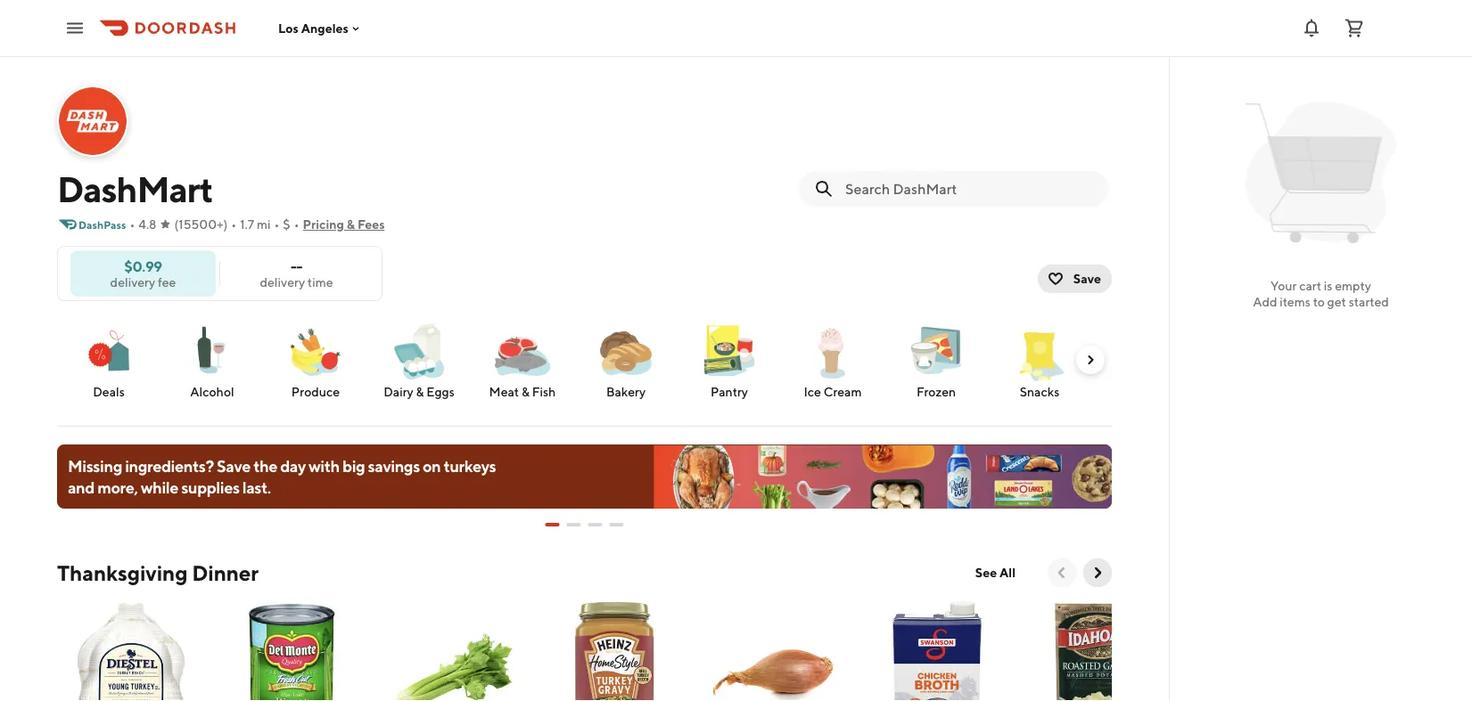 Task type: locate. For each thing, give the bounding box(es) containing it.
delivery
[[110, 275, 155, 289], [260, 275, 305, 289]]

1 • from the left
[[130, 217, 135, 232]]

see
[[976, 566, 997, 581]]

previous button of carousel image
[[1053, 565, 1071, 582]]

• left 4.8
[[130, 217, 135, 232]]

cart
[[1300, 279, 1322, 293]]

2 horizontal spatial &
[[522, 385, 530, 400]]

los angeles
[[278, 21, 349, 35]]

• left 1.7
[[231, 217, 237, 232]]

deals link
[[64, 319, 153, 401]]

ice
[[804, 385, 821, 400]]

frozen link
[[892, 319, 981, 401]]

&
[[347, 217, 355, 232], [416, 385, 424, 400], [522, 385, 530, 400]]

angeles
[[301, 21, 349, 35]]

bakery link
[[582, 319, 671, 401]]

& for dairy
[[416, 385, 424, 400]]

heinz homestyle gravy roasted turkey (12 oz) image
[[541, 602, 689, 702]]

missing ingredients? save the day with big savings on turkeys and more, while supplies last.
[[68, 457, 496, 497]]

pantry
[[711, 385, 748, 400]]

celery image
[[380, 602, 527, 702]]

los
[[278, 21, 299, 35]]

2 delivery from the left
[[260, 275, 305, 289]]

0 items, open order cart image
[[1344, 17, 1366, 39]]

next image
[[1084, 353, 1098, 367]]

savings
[[368, 457, 420, 476]]

& left eggs on the left bottom of the page
[[416, 385, 424, 400]]

pricing
[[303, 217, 344, 232]]

on
[[423, 457, 441, 476]]

while
[[141, 478, 178, 497]]

& left fees
[[347, 217, 355, 232]]

delivery left fee
[[110, 275, 155, 289]]

0 horizontal spatial delivery
[[110, 275, 155, 289]]

time
[[308, 275, 333, 289]]

alcohol image
[[180, 319, 244, 383]]

1 horizontal spatial &
[[416, 385, 424, 400]]

(15500+)
[[174, 217, 228, 232]]

-- delivery time
[[260, 258, 333, 289]]

0 horizontal spatial save
[[217, 457, 251, 476]]

1 - from the left
[[291, 258, 297, 275]]

produce image
[[284, 319, 348, 384]]

snacks
[[1020, 385, 1060, 400]]

& left fish
[[522, 385, 530, 400]]

1 delivery from the left
[[110, 275, 155, 289]]

snacks image
[[1008, 319, 1072, 384]]

del monte harvest selects fresh cut whole green beans (14.5 oz) image
[[219, 602, 366, 702]]

idahoan roasted garlic mashed potatoes (4 oz) image
[[1026, 602, 1173, 702]]

bakery image
[[594, 319, 658, 384]]

• left $
[[274, 217, 280, 232]]

drinks image
[[1111, 319, 1176, 384]]

your
[[1271, 279, 1297, 293]]

thanksgiving dinner
[[57, 561, 259, 586]]

dairy
[[384, 385, 414, 400]]

3 • from the left
[[274, 217, 280, 232]]

fee
[[158, 275, 176, 289]]

1 horizontal spatial save
[[1074, 272, 1102, 286]]

save up next icon
[[1074, 272, 1102, 286]]

meat & fish image
[[491, 319, 555, 384]]

snacks link
[[995, 319, 1085, 401]]

alcohol
[[190, 385, 234, 400]]

2 - from the left
[[297, 258, 302, 275]]

with
[[309, 457, 340, 476]]

items
[[1280, 295, 1311, 310]]

bakery
[[606, 385, 646, 400]]

4 • from the left
[[294, 217, 299, 232]]

save
[[1074, 272, 1102, 286], [217, 457, 251, 476]]

ice cream
[[804, 385, 862, 400]]

fish
[[532, 385, 556, 400]]

0 vertical spatial save
[[1074, 272, 1102, 286]]

all
[[1000, 566, 1016, 581]]

1 horizontal spatial delivery
[[260, 275, 305, 289]]

•
[[130, 217, 135, 232], [231, 217, 237, 232], [274, 217, 280, 232], [294, 217, 299, 232]]

delivery inside $0.99 delivery fee
[[110, 275, 155, 289]]

• right $
[[294, 217, 299, 232]]

delivery left time on the left of the page
[[260, 275, 305, 289]]

-
[[291, 258, 297, 275], [297, 258, 302, 275]]

& for meat
[[522, 385, 530, 400]]

dairy & eggs image
[[387, 319, 451, 384]]

1 vertical spatial save
[[217, 457, 251, 476]]

diestel frozen whole turkey (12-16 lb) image
[[57, 602, 204, 702]]

dinner
[[192, 561, 259, 586]]

save up 'last.'
[[217, 457, 251, 476]]

shallot image
[[703, 602, 850, 702]]

add
[[1253, 295, 1278, 310]]

2 • from the left
[[231, 217, 237, 232]]

deals image
[[77, 319, 141, 384]]



Task type: describe. For each thing, give the bounding box(es) containing it.
produce
[[292, 385, 340, 400]]

frozen image
[[904, 319, 969, 384]]

dashmart image
[[59, 87, 127, 155]]

notification bell image
[[1301, 17, 1323, 39]]

$
[[283, 217, 290, 232]]

see all
[[976, 566, 1016, 581]]

open menu image
[[64, 17, 86, 39]]

pantry link
[[685, 319, 774, 401]]

to
[[1314, 295, 1325, 310]]

thanksgiving dinner link
[[57, 559, 259, 588]]

delivery inside -- delivery time
[[260, 275, 305, 289]]

4.8
[[139, 217, 157, 232]]

eggs
[[427, 385, 455, 400]]

meat
[[489, 385, 519, 400]]

and
[[68, 478, 95, 497]]

los angeles button
[[278, 21, 363, 35]]

thanksgiving
[[57, 561, 188, 586]]

dairy & eggs
[[384, 385, 455, 400]]

ice cream link
[[789, 319, 878, 401]]

mi
[[257, 217, 271, 232]]

dairy & eggs link
[[375, 319, 464, 401]]

dashmart
[[57, 168, 213, 210]]

empty
[[1335, 279, 1372, 293]]

turkeys
[[444, 457, 496, 476]]

deals
[[93, 385, 125, 400]]

pricing & fees button
[[303, 211, 385, 239]]

last.
[[242, 478, 271, 497]]

your cart is empty add items to get started
[[1253, 279, 1389, 310]]

get
[[1328, 295, 1347, 310]]

save button
[[1038, 265, 1112, 293]]

supplies
[[181, 478, 240, 497]]

1.7
[[240, 217, 254, 232]]

the
[[253, 457, 277, 476]]

pantry image
[[698, 319, 762, 384]]

alcohol link
[[168, 319, 257, 401]]

• 1.7 mi • $ • pricing & fees
[[231, 217, 385, 232]]

Search DashMart search field
[[846, 179, 1094, 199]]

frozen
[[917, 385, 956, 400]]

$0.99 delivery fee
[[110, 258, 176, 289]]

save inside the missing ingredients? save the day with big savings on turkeys and more, while supplies last.
[[217, 457, 251, 476]]

missing
[[68, 457, 122, 476]]

empty retail cart image
[[1238, 89, 1405, 257]]

ingredients?
[[125, 457, 214, 476]]

meat & fish
[[489, 385, 556, 400]]

0 horizontal spatial &
[[347, 217, 355, 232]]

more,
[[97, 478, 138, 497]]

started
[[1349, 295, 1389, 310]]

save inside button
[[1074, 272, 1102, 286]]

fees
[[358, 217, 385, 232]]

swanson chicken broth (48 oz) image
[[864, 602, 1011, 702]]

dashpass
[[78, 219, 126, 231]]

produce link
[[271, 319, 360, 401]]

day
[[280, 457, 306, 476]]

is
[[1324, 279, 1333, 293]]

meat & fish link
[[478, 319, 567, 401]]

see all link
[[965, 559, 1027, 588]]

next button of carousel image
[[1089, 565, 1107, 582]]

cream
[[824, 385, 862, 400]]

$0.99
[[124, 258, 162, 275]]

ice cream image
[[801, 319, 865, 384]]

big
[[343, 457, 365, 476]]



Task type: vqa. For each thing, say whether or not it's contained in the screenshot.
swanson chicken broth (48 oz) image
yes



